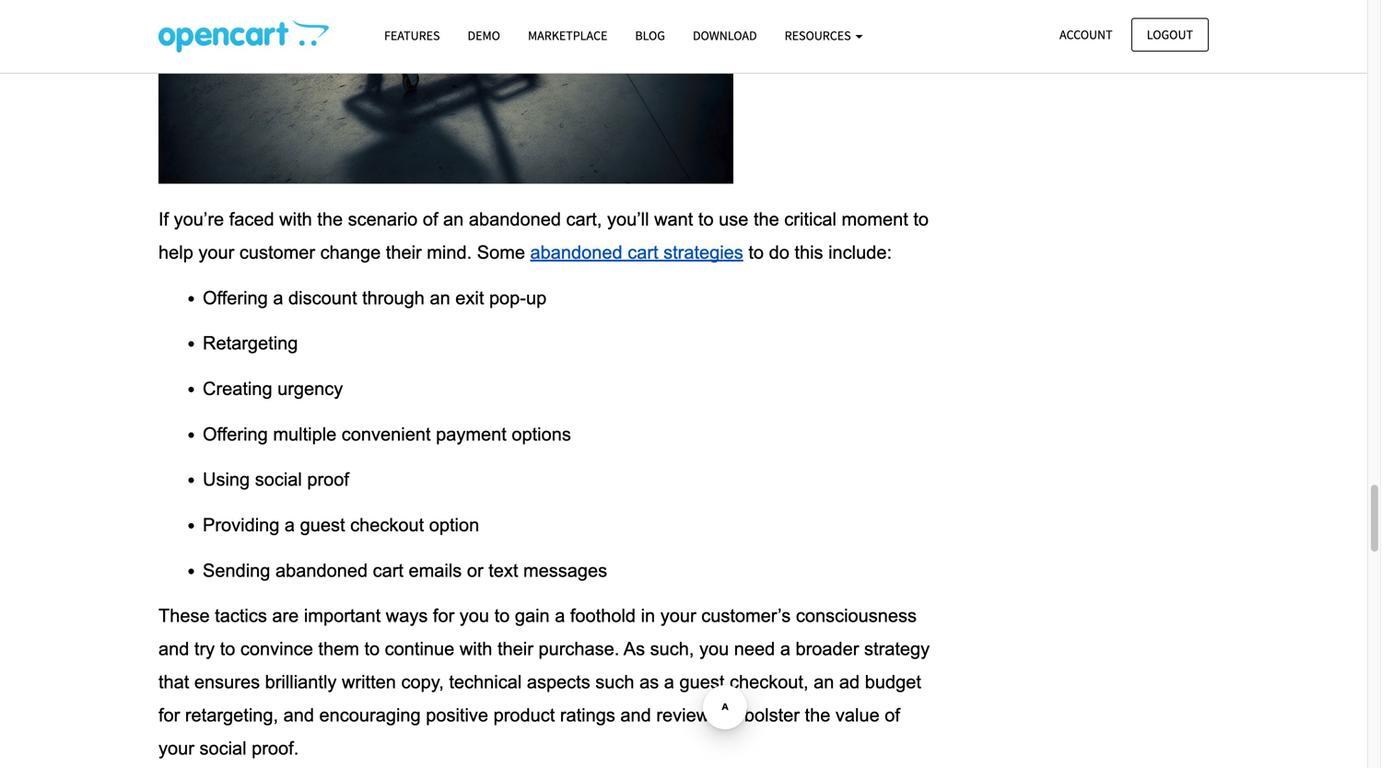 Task type: describe. For each thing, give the bounding box(es) containing it.
logout link
[[1132, 18, 1209, 52]]

offering for offering multiple convenient payment options
[[203, 424, 268, 445]]

resources
[[785, 27, 854, 44]]

the inside these tactics are important ways for you to gain a foothold in your customer's consciousness and try to convince them to continue with their purchase. as such, you need a broader strategy that ensures brilliantly written copy, technical aspects such as a guest checkout, an ad budget for retargeting, and encouraging positive product ratings and reviews to bolster the value of your social proof.
[[805, 706, 831, 726]]

critical
[[785, 209, 837, 230]]

using
[[203, 470, 250, 490]]

budget
[[865, 673, 922, 693]]

with inside if you're faced with the scenario of an abandoned cart, you'll want to use the critical moment to help your customer change their mind. some
[[279, 209, 312, 230]]

1 vertical spatial abandoned
[[531, 242, 623, 263]]

marketplace link
[[514, 19, 622, 52]]

emails
[[409, 561, 462, 581]]

written
[[342, 673, 396, 693]]

demo
[[468, 27, 501, 44]]

checkout,
[[730, 673, 809, 693]]

product
[[494, 706, 555, 726]]

gain
[[515, 606, 550, 627]]

strategy
[[865, 639, 930, 660]]

0 horizontal spatial cart
[[373, 561, 404, 581]]

demo link
[[454, 19, 514, 52]]

1 horizontal spatial and
[[284, 706, 314, 726]]

or
[[467, 561, 484, 581]]

include:
[[829, 242, 892, 263]]

providing a guest checkout option
[[203, 515, 480, 536]]

want
[[655, 209, 694, 230]]

foothold
[[570, 606, 636, 627]]

proof
[[307, 470, 349, 490]]

2 horizontal spatial your
[[661, 606, 697, 627]]

sending abandoned cart emails or text messages
[[203, 561, 608, 581]]

in
[[641, 606, 656, 627]]

creating urgency
[[203, 379, 343, 399]]

these tactics are important ways for you to gain a foothold in your customer's consciousness and try to convince them to continue with their purchase. as such, you need a broader strategy that ensures brilliantly written copy, technical aspects such as a guest checkout, an ad budget for retargeting, and encouraging positive product ratings and reviews to bolster the value of your social proof.
[[159, 606, 935, 759]]

0 horizontal spatial you
[[460, 606, 490, 627]]

customer
[[240, 242, 315, 263]]

urgency
[[278, 379, 343, 399]]

text
[[489, 561, 518, 581]]

features
[[384, 27, 440, 44]]

aspects
[[527, 673, 591, 693]]

1 horizontal spatial the
[[754, 209, 780, 230]]

brilliantly
[[265, 673, 337, 693]]

discount
[[289, 288, 357, 308]]

faced
[[229, 209, 274, 230]]

encouraging
[[319, 706, 421, 726]]

tactics
[[215, 606, 267, 627]]

with inside these tactics are important ways for you to gain a foothold in your customer's consciousness and try to convince them to continue with their purchase. as such, you need a broader strategy that ensures brilliantly written copy, technical aspects such as a guest checkout, an ad budget for retargeting, and encouraging positive product ratings and reviews to bolster the value of your social proof.
[[460, 639, 493, 660]]

retargeting,
[[185, 706, 278, 726]]

logout
[[1147, 26, 1194, 43]]

offering a discount through an exit pop-up
[[203, 288, 547, 308]]

an inside if you're faced with the scenario of an abandoned cart, you'll want to use the critical moment to help your customer change their mind. some
[[443, 209, 464, 230]]

exit
[[456, 288, 484, 308]]

help
[[159, 242, 193, 263]]

their inside these tactics are important ways for you to gain a foothold in your customer's consciousness and try to convince them to continue with their purchase. as such, you need a broader strategy that ensures brilliantly written copy, technical aspects such as a guest checkout, an ad budget for retargeting, and encouraging positive product ratings and reviews to bolster the value of your social proof.
[[498, 639, 534, 660]]

a right need
[[781, 639, 791, 660]]

to right moment
[[914, 209, 929, 230]]

abandoned inside if you're faced with the scenario of an abandoned cart, you'll want to use the critical moment to help your customer change their mind. some
[[469, 209, 561, 230]]

ensures
[[194, 673, 260, 693]]

using social proof
[[203, 470, 349, 490]]

if
[[159, 209, 169, 230]]

abandoned cart strategies link
[[531, 241, 744, 264]]

technical
[[449, 673, 522, 693]]

a down "using social proof"
[[285, 515, 295, 536]]

options
[[512, 424, 571, 445]]

download
[[693, 27, 757, 44]]

you'll
[[607, 209, 649, 230]]

2 vertical spatial abandoned
[[276, 561, 368, 581]]

need
[[734, 639, 775, 660]]

resources link
[[771, 19, 877, 52]]

0 horizontal spatial your
[[159, 739, 194, 759]]

ratings
[[560, 706, 616, 726]]

moment
[[842, 209, 909, 230]]

of inside if you're faced with the scenario of an abandoned cart, you'll want to use the critical moment to help your customer change their mind. some
[[423, 209, 438, 230]]

1 horizontal spatial social
[[255, 470, 302, 490]]

are
[[272, 606, 299, 627]]

through
[[362, 288, 425, 308]]

1 horizontal spatial for
[[433, 606, 455, 627]]

value
[[836, 706, 880, 726]]

such
[[596, 673, 635, 693]]

consciousness
[[796, 606, 917, 627]]

1 vertical spatial an
[[430, 288, 450, 308]]

continue
[[385, 639, 455, 660]]

messages
[[524, 561, 608, 581]]

checkout
[[350, 515, 424, 536]]

as
[[640, 673, 659, 693]]

2 horizontal spatial and
[[621, 706, 652, 726]]

bolster
[[745, 706, 800, 726]]

these
[[159, 606, 210, 627]]

some
[[477, 242, 525, 263]]

account
[[1060, 26, 1113, 43]]



Task type: vqa. For each thing, say whether or not it's contained in the screenshot.
Opencart extensions image
no



Task type: locate. For each thing, give the bounding box(es) containing it.
payment
[[436, 424, 507, 445]]

of up the mind.
[[423, 209, 438, 230]]

abandoned down the cart,
[[531, 242, 623, 263]]

mind.
[[427, 242, 472, 263]]

the left the value
[[805, 706, 831, 726]]

to left gain
[[495, 606, 510, 627]]

your
[[199, 242, 234, 263], [661, 606, 697, 627], [159, 739, 194, 759]]

a left discount
[[273, 288, 283, 308]]

your down retargeting,
[[159, 739, 194, 759]]

1 vertical spatial their
[[498, 639, 534, 660]]

0 vertical spatial of
[[423, 209, 438, 230]]

account link
[[1044, 18, 1129, 52]]

scenario
[[348, 209, 418, 230]]

social inside these tactics are important ways for you to gain a foothold in your customer's consciousness and try to convince them to continue with their purchase. as such, you need a broader strategy that ensures brilliantly written copy, technical aspects such as a guest checkout, an ad budget for retargeting, and encouraging positive product ratings and reviews to bolster the value of your social proof.
[[200, 739, 247, 759]]

to left use
[[699, 209, 714, 230]]

of
[[423, 209, 438, 230], [885, 706, 901, 726]]

0 vertical spatial for
[[433, 606, 455, 627]]

1 horizontal spatial of
[[885, 706, 901, 726]]

pop-
[[489, 288, 526, 308]]

offering up retargeting
[[203, 288, 268, 308]]

0 horizontal spatial and
[[159, 639, 189, 660]]

as
[[624, 639, 645, 660]]

an left ad at the right bottom
[[814, 673, 835, 693]]

that
[[159, 673, 189, 693]]

a right as
[[664, 673, 675, 693]]

a right gain
[[555, 606, 565, 627]]

to
[[699, 209, 714, 230], [914, 209, 929, 230], [749, 242, 764, 263], [495, 606, 510, 627], [220, 639, 235, 660], [365, 639, 380, 660], [724, 706, 740, 726]]

a
[[273, 288, 283, 308], [285, 515, 295, 536], [555, 606, 565, 627], [781, 639, 791, 660], [664, 673, 675, 693]]

your down you're
[[199, 242, 234, 263]]

0 horizontal spatial for
[[159, 706, 180, 726]]

and
[[159, 639, 189, 660], [284, 706, 314, 726], [621, 706, 652, 726]]

your right in
[[661, 606, 697, 627]]

this
[[795, 242, 824, 263]]

1 vertical spatial for
[[159, 706, 180, 726]]

1 horizontal spatial with
[[460, 639, 493, 660]]

you left need
[[700, 639, 729, 660]]

providing
[[203, 515, 280, 536]]

important
[[304, 606, 381, 627]]

1 vertical spatial offering
[[203, 424, 268, 445]]

their down scenario
[[386, 242, 422, 263]]

convenient
[[342, 424, 431, 445]]

0 vertical spatial you
[[460, 606, 490, 627]]

do
[[769, 242, 790, 263]]

offering down creating
[[203, 424, 268, 445]]

to left do on the top of page
[[749, 242, 764, 263]]

abandoned down providing a guest checkout option
[[276, 561, 368, 581]]

cart
[[628, 242, 659, 263], [373, 561, 404, 581]]

offering for offering a discount through an exit pop-up
[[203, 288, 268, 308]]

the right use
[[754, 209, 780, 230]]

guest down proof
[[300, 515, 345, 536]]

reviews
[[657, 706, 719, 726]]

1 horizontal spatial cart
[[628, 242, 659, 263]]

1 horizontal spatial you
[[700, 639, 729, 660]]

copy,
[[401, 673, 444, 693]]

0 vertical spatial cart
[[628, 242, 659, 263]]

2 horizontal spatial the
[[805, 706, 831, 726]]

download link
[[679, 19, 771, 52]]

use
[[719, 209, 749, 230]]

1 vertical spatial you
[[700, 639, 729, 660]]

broader
[[796, 639, 860, 660]]

an left exit
[[430, 288, 450, 308]]

guest up reviews
[[680, 673, 725, 693]]

to right "try" at the left bottom of page
[[220, 639, 235, 660]]

strategies
[[664, 242, 744, 263]]

them
[[318, 639, 359, 660]]

their inside if you're faced with the scenario of an abandoned cart, you'll want to use the critical moment to help your customer change their mind. some
[[386, 242, 422, 263]]

0 vertical spatial your
[[199, 242, 234, 263]]

creating
[[203, 379, 272, 399]]

abandoned
[[469, 209, 561, 230], [531, 242, 623, 263], [276, 561, 368, 581]]

offering multiple convenient payment options
[[203, 424, 571, 445]]

an up the mind.
[[443, 209, 464, 230]]

sending
[[203, 561, 270, 581]]

of down budget
[[885, 706, 901, 726]]

abandoned cart strategies to do this include:
[[531, 242, 892, 263]]

0 vertical spatial with
[[279, 209, 312, 230]]

0 vertical spatial abandoned
[[469, 209, 561, 230]]

to right them
[[365, 639, 380, 660]]

with
[[279, 209, 312, 230], [460, 639, 493, 660]]

cart down checkout
[[373, 561, 404, 581]]

ad
[[840, 673, 860, 693]]

1 vertical spatial guest
[[680, 673, 725, 693]]

0 horizontal spatial the
[[317, 209, 343, 230]]

social down retargeting,
[[200, 739, 247, 759]]

and down as
[[621, 706, 652, 726]]

0 vertical spatial their
[[386, 242, 422, 263]]

and left "try" at the left bottom of page
[[159, 639, 189, 660]]

2 vertical spatial your
[[159, 739, 194, 759]]

marketplace
[[528, 27, 608, 44]]

positive
[[426, 706, 489, 726]]

option
[[429, 515, 480, 536]]

1 vertical spatial with
[[460, 639, 493, 660]]

try
[[194, 639, 215, 660]]

0 horizontal spatial of
[[423, 209, 438, 230]]

0 horizontal spatial social
[[200, 739, 247, 759]]

conversion magic: uncovered strategies to optimize opencart checkout image
[[159, 19, 329, 53]]

features link
[[371, 19, 454, 52]]

with up customer at the top left of page
[[279, 209, 312, 230]]

1 horizontal spatial their
[[498, 639, 534, 660]]

the
[[317, 209, 343, 230], [754, 209, 780, 230], [805, 706, 831, 726]]

1 vertical spatial of
[[885, 706, 901, 726]]

for down that
[[159, 706, 180, 726]]

0 vertical spatial social
[[255, 470, 302, 490]]

2 vertical spatial an
[[814, 673, 835, 693]]

you down or
[[460, 606, 490, 627]]

guest inside these tactics are important ways for you to gain a foothold in your customer's consciousness and try to convince them to continue with their purchase. as such, you need a broader strategy that ensures brilliantly written copy, technical aspects such as a guest checkout, an ad budget for retargeting, and encouraging positive product ratings and reviews to bolster the value of your social proof.
[[680, 673, 725, 693]]

cart down you'll
[[628, 242, 659, 263]]

0 vertical spatial an
[[443, 209, 464, 230]]

retargeting
[[203, 333, 298, 354]]

1 horizontal spatial guest
[[680, 673, 725, 693]]

if you're faced with the scenario of an abandoned cart, you'll want to use the critical moment to help your customer change their mind. some
[[159, 209, 934, 263]]

convince
[[241, 639, 313, 660]]

cart,
[[566, 209, 602, 230]]

0 horizontal spatial guest
[[300, 515, 345, 536]]

abandoned up some
[[469, 209, 561, 230]]

with up technical
[[460, 639, 493, 660]]

social left proof
[[255, 470, 302, 490]]

0 horizontal spatial with
[[279, 209, 312, 230]]

you're
[[174, 209, 224, 230]]

1 offering from the top
[[203, 288, 268, 308]]

the up change
[[317, 209, 343, 230]]

such,
[[650, 639, 695, 660]]

for right "ways"
[[433, 606, 455, 627]]

and down 'brilliantly'
[[284, 706, 314, 726]]

multiple
[[273, 424, 337, 445]]

1 vertical spatial social
[[200, 739, 247, 759]]

their down gain
[[498, 639, 534, 660]]

blog
[[635, 27, 665, 44]]

0 vertical spatial guest
[[300, 515, 345, 536]]

purchase.
[[539, 639, 620, 660]]

1 horizontal spatial your
[[199, 242, 234, 263]]

ways
[[386, 606, 428, 627]]

proof.
[[252, 739, 299, 759]]

2 offering from the top
[[203, 424, 268, 445]]

your inside if you're faced with the scenario of an abandoned cart, you'll want to use the critical moment to help your customer change their mind. some
[[199, 242, 234, 263]]

to left bolster
[[724, 706, 740, 726]]

1 vertical spatial your
[[661, 606, 697, 627]]

social
[[255, 470, 302, 490], [200, 739, 247, 759]]

0 vertical spatial offering
[[203, 288, 268, 308]]

blog link
[[622, 19, 679, 52]]

1 vertical spatial cart
[[373, 561, 404, 581]]

their
[[386, 242, 422, 263], [498, 639, 534, 660]]

of inside these tactics are important ways for you to gain a foothold in your customer's consciousness and try to convince them to continue with their purchase. as such, you need a broader strategy that ensures brilliantly written copy, technical aspects such as a guest checkout, an ad budget for retargeting, and encouraging positive product ratings and reviews to bolster the value of your social proof.
[[885, 706, 901, 726]]

an inside these tactics are important ways for you to gain a foothold in your customer's consciousness and try to convince them to continue with their purchase. as such, you need a broader strategy that ensures brilliantly written copy, technical aspects such as a guest checkout, an ad budget for retargeting, and encouraging positive product ratings and reviews to bolster the value of your social proof.
[[814, 673, 835, 693]]

0 horizontal spatial their
[[386, 242, 422, 263]]

change
[[320, 242, 381, 263]]



